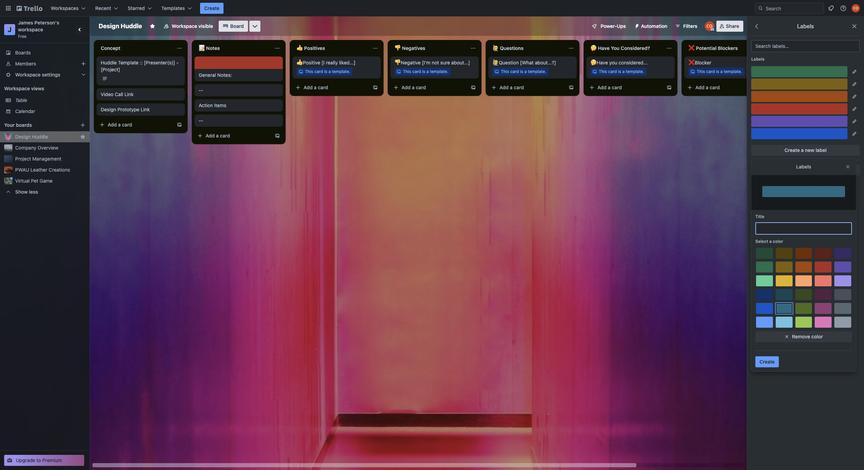 Task type: vqa. For each thing, say whether or not it's contained in the screenshot.
❌ Potential Blockers
yes



Task type: locate. For each thing, give the bounding box(es) containing it.
remove
[[792, 334, 810, 340]]

a
[[329, 69, 331, 74], [427, 69, 429, 74], [525, 69, 527, 74], [623, 69, 625, 74], [721, 69, 723, 74], [314, 85, 317, 90], [412, 85, 415, 90], [510, 85, 513, 90], [608, 85, 611, 90], [706, 85, 709, 90], [118, 122, 121, 128], [216, 133, 219, 139], [801, 147, 804, 153], [769, 239, 772, 244]]

design huddle inside design huddle text field
[[99, 22, 142, 30]]

0 horizontal spatial huddle
[[32, 134, 48, 140]]

this card is a template. down "[i'm" at the top of page
[[403, 69, 448, 74]]

color: red, title: none element
[[751, 104, 848, 115]]

christina overa (christinaovera) image right filters
[[705, 21, 714, 31]]

enable
[[770, 167, 785, 173]]

design up 'company'
[[15, 134, 31, 140]]

1 vertical spatial labels
[[751, 57, 765, 62]]

1 horizontal spatial link
[[141, 107, 150, 112]]

a down ❌blocker link
[[721, 69, 723, 74]]

1 vertical spatial workspace
[[15, 72, 41, 78]]

template. down not
[[430, 69, 448, 74]]

2 vertical spatial huddle
[[32, 134, 48, 140]]

0 vertical spatial labels
[[797, 23, 814, 29]]

1 vertical spatial --
[[199, 118, 203, 124]]

add down design prototype link in the left top of the page
[[108, 122, 117, 128]]

workspace inside workspace settings popup button
[[15, 72, 41, 78]]

add a card for have
[[598, 85, 622, 90]]

add for questions
[[500, 85, 509, 90]]

christina overa (christinaovera) image
[[852, 4, 860, 12], [705, 21, 714, 31]]

premium
[[42, 458, 62, 464]]

this down 🤔have
[[599, 69, 607, 74]]

this down ❌blocker
[[697, 69, 705, 74]]

add down action items
[[206, 133, 215, 139]]

create from template… image for have
[[667, 85, 672, 90]]

this for 🙋question
[[501, 69, 509, 74]]

this for 👍positive
[[305, 69, 313, 74]]

link down video call link link
[[141, 107, 150, 112]]

1 vertical spatial create
[[785, 147, 800, 153]]

free
[[18, 34, 27, 39]]

add a card down you
[[598, 85, 622, 90]]

really
[[326, 60, 338, 66]]

create from template… image for positives
[[373, 85, 378, 90]]

🙋question [what about...?]
[[493, 60, 556, 66]]

design down video
[[101, 107, 116, 112]]

huddle down the starred
[[121, 22, 142, 30]]

0 vertical spatial create
[[204, 5, 219, 11]]

this card is a template. down 🤔have you considered...
[[599, 69, 644, 74]]

1 horizontal spatial design huddle
[[99, 22, 142, 30]]

🤔have you considered...
[[591, 60, 648, 66]]

-- link down action items link
[[199, 117, 279, 124]]

starred icon image
[[80, 134, 86, 140]]

0 horizontal spatial color
[[773, 239, 783, 244]]

board
[[230, 23, 244, 29]]

huddle template :: [presenter(s)] - [project] link
[[101, 59, 181, 73]]

members
[[15, 61, 36, 67]]

0 vertical spatial design
[[99, 22, 119, 30]]

color: purple, title: none element
[[751, 116, 848, 127]]

workspace
[[18, 27, 43, 32]]

workspace inside workspace visible button
[[172, 23, 197, 29]]

link for design prototype link
[[141, 107, 150, 112]]

new
[[805, 147, 815, 153]]

1 horizontal spatial create from template… image
[[569, 85, 574, 90]]

notes:
[[217, 72, 232, 78]]

create from template… image
[[471, 85, 476, 90], [569, 85, 574, 90]]

2 template. from the left
[[430, 69, 448, 74]]

workspace for workspace settings
[[15, 72, 41, 78]]

2 is from the left
[[422, 69, 425, 74]]

design huddle down recent dropdown button
[[99, 22, 142, 30]]

2 vertical spatial create
[[760, 359, 775, 365]]

j link
[[4, 24, 15, 35]]

virtual
[[15, 178, 30, 184]]

design inside text field
[[99, 22, 119, 30]]

christina overa (christinaovera) image right open information menu image
[[852, 4, 860, 12]]

None text field
[[756, 223, 852, 235]]

1 create from template… image from the left
[[471, 85, 476, 90]]

0 horizontal spatial create
[[204, 5, 219, 11]]

1 horizontal spatial christina overa (christinaovera) image
[[852, 4, 860, 12]]

0 vertical spatial -- link
[[199, 87, 279, 94]]

design huddle up company overview
[[15, 134, 48, 140]]

3 this from the left
[[501, 69, 509, 74]]

this card is a template. down 👍positive [i really liked...]
[[305, 69, 350, 74]]

questions
[[500, 45, 524, 51]]

friendly
[[810, 167, 828, 173]]

power-ups button
[[587, 21, 630, 32]]

primary element
[[0, 0, 864, 17]]

is down 🙋question [what about...?] on the top of the page
[[520, 69, 523, 74]]

prototype
[[117, 107, 139, 112]]

add down 👎negative
[[402, 85, 411, 90]]

add a card button for positives
[[293, 82, 370, 93]]

huddle up company overview
[[32, 134, 48, 140]]

add a card button down design prototype link link
[[97, 119, 174, 130]]

0 horizontal spatial christina overa (christinaovera) image
[[705, 21, 714, 31]]

0 horizontal spatial create from template… image
[[471, 85, 476, 90]]

this card is a template. down ❌blocker link
[[697, 69, 742, 74]]

0 notifications image
[[827, 4, 835, 12]]

4 is from the left
[[618, 69, 621, 74]]

a down "[i'm" at the top of page
[[427, 69, 429, 74]]

pet
[[31, 178, 38, 184]]

add down 🤔have
[[598, 85, 607, 90]]

link
[[124, 91, 134, 97], [141, 107, 150, 112]]

remove color button
[[756, 332, 852, 343]]

create inside button
[[785, 147, 800, 153]]

0 vertical spatial color
[[773, 239, 783, 244]]

starred button
[[124, 3, 156, 14]]

add for positives
[[304, 85, 313, 90]]

huddle up [project]
[[101, 60, 117, 66]]

-- for 1st -- link from the bottom
[[199, 118, 203, 124]]

add a card for positives
[[304, 85, 328, 90]]

📝 Notes text field
[[195, 43, 270, 54]]

company overview
[[15, 145, 58, 151]]

1 vertical spatial design
[[101, 107, 116, 112]]

template
[[118, 60, 139, 66]]

Search field
[[755, 3, 824, 14]]

add down 👍positive in the top left of the page
[[304, 85, 313, 90]]

this card is a template. for [i
[[305, 69, 350, 74]]

table link
[[15, 97, 86, 104]]

3 is from the left
[[520, 69, 523, 74]]

template. down considered...
[[626, 69, 644, 74]]

share
[[726, 23, 739, 29]]

a left new
[[801, 147, 804, 153]]

add a card down 🙋question
[[500, 85, 524, 90]]

color: yellow, title: none element
[[751, 79, 848, 90]]

show less
[[15, 189, 38, 195]]

create from template… image for notes
[[275, 133, 280, 139]]

star or unstar board image
[[150, 23, 155, 29]]

a down 👎negative
[[412, 85, 415, 90]]

2 -- from the top
[[199, 118, 203, 124]]

board link
[[219, 21, 248, 32]]

huddle template :: [presenter(s)] - [project]
[[101, 60, 179, 72]]

this card is a template. down 🙋question [what about...?] on the top of the page
[[501, 69, 546, 74]]

3 this card is a template. from the left
[[501, 69, 546, 74]]

workspace down templates popup button
[[172, 23, 197, 29]]

huddle inside design huddle text field
[[121, 22, 142, 30]]

template. down ❌blocker link
[[724, 69, 742, 74]]

create from template… image
[[373, 85, 378, 90], [667, 85, 672, 90], [177, 122, 182, 128], [275, 133, 280, 139]]

color right select
[[773, 239, 783, 244]]

this down 👎negative
[[403, 69, 411, 74]]

create
[[204, 5, 219, 11], [785, 147, 800, 153], [760, 359, 775, 365]]

add a card
[[304, 85, 328, 90], [402, 85, 426, 90], [500, 85, 524, 90], [598, 85, 622, 90], [696, 85, 720, 90], [108, 122, 132, 128], [206, 133, 230, 139]]

-- down action
[[199, 118, 203, 124]]

is down 👍positive [i really liked...]
[[324, 69, 327, 74]]

1 vertical spatial -- link
[[199, 117, 279, 124]]

link right call
[[124, 91, 134, 97]]

create button inside primary element
[[200, 3, 224, 14]]

0 vertical spatial --
[[199, 87, 203, 93]]

create inside primary element
[[204, 5, 219, 11]]

color: green, title: none element
[[751, 66, 848, 77]]

1 template. from the left
[[332, 69, 350, 74]]

add a card button down action items link
[[195, 130, 272, 141]]

design huddle inside design huddle link
[[15, 134, 48, 140]]

add a card button down 🤔have you considered... "link"
[[587, 82, 664, 93]]

-- link up action items link
[[199, 87, 279, 94]]

is down 🤔have you considered...
[[618, 69, 621, 74]]

0 horizontal spatial link
[[124, 91, 134, 97]]

design for design huddle link
[[15, 134, 31, 140]]

add a card button down "[i'm" at the top of page
[[391, 82, 468, 93]]

to
[[36, 458, 41, 464]]

design huddle
[[99, 22, 142, 30], [15, 134, 48, 140]]

blockers
[[718, 45, 738, 51]]

action items
[[199, 102, 226, 108]]

📝 notes
[[199, 45, 220, 51]]

video
[[101, 91, 114, 97]]

3 template. from the left
[[528, 69, 546, 74]]

a down 🤔have you considered...
[[623, 69, 625, 74]]

create from template… image for 👎negative [i'm not sure about...]
[[471, 85, 476, 90]]

1 vertical spatial create button
[[756, 357, 779, 368]]

a down 👍positive in the top left of the page
[[314, 85, 317, 90]]

workspace for workspace visible
[[172, 23, 197, 29]]

4 this from the left
[[599, 69, 607, 74]]

2 vertical spatial workspace
[[4, 86, 30, 91]]

0 vertical spatial workspace
[[172, 23, 197, 29]]

4 template. from the left
[[626, 69, 644, 74]]

potential
[[696, 45, 717, 51]]

less
[[29, 189, 38, 195]]

workspace visible
[[172, 23, 213, 29]]

👎negative [i'm not sure about...] link
[[395, 59, 475, 66]]

1 horizontal spatial color
[[812, 334, 823, 340]]

project
[[15, 156, 31, 162]]

add a card button for have
[[587, 82, 664, 93]]

0 vertical spatial link
[[124, 91, 134, 97]]

2 horizontal spatial huddle
[[121, 22, 142, 30]]

🙋
[[493, 45, 499, 51]]

0 vertical spatial christina overa (christinaovera) image
[[852, 4, 860, 12]]

1 vertical spatial design huddle
[[15, 134, 48, 140]]

table
[[15, 97, 27, 103]]

add a card down 👎negative
[[402, 85, 426, 90]]

james
[[18, 20, 33, 26]]

2 this card is a template. from the left
[[403, 69, 448, 74]]

workspace up the table
[[4, 86, 30, 91]]

add a card button down really
[[293, 82, 370, 93]]

ups
[[617, 23, 626, 29]]

template.
[[332, 69, 350, 74], [430, 69, 448, 74], [528, 69, 546, 74], [626, 69, 644, 74], [724, 69, 742, 74]]

add a card down ❌blocker
[[696, 85, 720, 90]]

-
[[176, 60, 179, 66], [199, 87, 201, 93], [201, 87, 203, 93], [199, 118, 201, 124], [201, 118, 203, 124]]

video call link link
[[101, 91, 181, 98]]

add a card button for negatives
[[391, 82, 468, 93]]

color: blue, title: none element
[[751, 128, 848, 139]]

boards
[[15, 50, 31, 56]]

template. down 👍positive [i really liked...] link
[[332, 69, 350, 74]]

video call link
[[101, 91, 134, 97]]

add a card down design prototype link in the left top of the page
[[108, 122, 132, 128]]

1 this card is a template. from the left
[[305, 69, 350, 74]]

template. for really
[[332, 69, 350, 74]]

workspace navigation collapse icon image
[[75, 25, 85, 35]]

add a card down [i
[[304, 85, 328, 90]]

0 horizontal spatial create button
[[200, 3, 224, 14]]

a down you
[[608, 85, 611, 90]]

🤔have
[[591, 60, 608, 66]]

this
[[305, 69, 313, 74], [403, 69, 411, 74], [501, 69, 509, 74], [599, 69, 607, 74], [697, 69, 705, 74]]

this down 👍positive in the top left of the page
[[305, 69, 313, 74]]

design down recent dropdown button
[[99, 22, 119, 30]]

color right remove
[[812, 334, 823, 340]]

design
[[99, 22, 119, 30], [101, 107, 116, 112], [15, 134, 31, 140]]

0 vertical spatial huddle
[[121, 22, 142, 30]]

a down 🙋question [what about...?] on the top of the page
[[525, 69, 527, 74]]

1 is from the left
[[324, 69, 327, 74]]

2 vertical spatial design
[[15, 134, 31, 140]]

workspace down members
[[15, 72, 41, 78]]

is down ❌blocker link
[[716, 69, 719, 74]]

2 this from the left
[[403, 69, 411, 74]]

share button
[[716, 21, 743, 32]]

5 this from the left
[[697, 69, 705, 74]]

1 horizontal spatial huddle
[[101, 60, 117, 66]]

0 vertical spatial design huddle
[[99, 22, 142, 30]]

a down ❌blocker
[[706, 85, 709, 90]]

this card is a template. for [what
[[501, 69, 546, 74]]

add
[[304, 85, 313, 90], [402, 85, 411, 90], [500, 85, 509, 90], [598, 85, 607, 90], [696, 85, 705, 90], [108, 122, 117, 128], [206, 133, 215, 139]]

a down 🙋question
[[510, 85, 513, 90]]

james peterson's workspace link
[[18, 20, 61, 32]]

1 vertical spatial color
[[812, 334, 823, 340]]

add down ❌blocker
[[696, 85, 705, 90]]

- inside huddle template :: [presenter(s)] - [project]
[[176, 60, 179, 66]]

2 horizontal spatial create
[[785, 147, 800, 153]]

add a card down items
[[206, 133, 230, 139]]

your boards with 5 items element
[[4, 121, 70, 129]]

this down 🙋question
[[501, 69, 509, 74]]

add down 🙋question
[[500, 85, 509, 90]]

is down "[i'm" at the top of page
[[422, 69, 425, 74]]

1 vertical spatial link
[[141, 107, 150, 112]]

4 this card is a template. from the left
[[599, 69, 644, 74]]

template. down 🙋question [what about...?] link
[[528, 69, 546, 74]]

views
[[31, 86, 44, 91]]

is for [i
[[324, 69, 327, 74]]

template. for about...?]
[[528, 69, 546, 74]]

0 vertical spatial create button
[[200, 3, 224, 14]]

🙋 Questions text field
[[489, 43, 564, 54]]

0 horizontal spatial design huddle
[[15, 134, 48, 140]]

1 this from the left
[[305, 69, 313, 74]]

👎
[[395, 45, 401, 51]]

your
[[4, 122, 15, 128]]

enable colorblind friendly mode button
[[751, 165, 860, 176]]

-- up action
[[199, 87, 203, 93]]

add a card button down [what
[[489, 82, 566, 93]]

2 create from template… image from the left
[[569, 85, 574, 90]]

1 -- from the top
[[199, 87, 203, 93]]

a down items
[[216, 133, 219, 139]]

you
[[609, 60, 617, 66]]

card
[[314, 69, 323, 74], [412, 69, 421, 74], [510, 69, 519, 74], [608, 69, 617, 74], [706, 69, 715, 74], [318, 85, 328, 90], [416, 85, 426, 90], [514, 85, 524, 90], [612, 85, 622, 90], [710, 85, 720, 90], [122, 122, 132, 128], [220, 133, 230, 139]]

1 vertical spatial huddle
[[101, 60, 117, 66]]



Task type: describe. For each thing, give the bounding box(es) containing it.
calendar
[[15, 108, 35, 114]]

call
[[115, 91, 123, 97]]

Concept text field
[[97, 43, 173, 54]]

pwau leather creations
[[15, 167, 70, 173]]

this card is a template. for [i'm
[[403, 69, 448, 74]]

[project]
[[101, 67, 120, 72]]

recent
[[95, 5, 111, 11]]

👍 positives
[[297, 45, 325, 51]]

j
[[8, 26, 12, 33]]

this member is an admin of this board. image
[[711, 28, 714, 31]]

items
[[214, 102, 226, 108]]

add a card button for questions
[[489, 82, 566, 93]]

[i
[[322, 60, 325, 66]]

create a new label
[[785, 147, 827, 153]]

is for you
[[618, 69, 621, 74]]

add for notes
[[206, 133, 215, 139]]

overview
[[38, 145, 58, 151]]

5 template. from the left
[[724, 69, 742, 74]]

color inside remove color button
[[812, 334, 823, 340]]

not
[[432, 60, 439, 66]]

workspace for workspace views
[[4, 86, 30, 91]]

👍positive [i really liked...] link
[[297, 59, 377, 66]]

upgrade to premium link
[[4, 455, 84, 466]]

-- for first -- link from the top of the page
[[199, 87, 203, 93]]

colorblind
[[786, 167, 809, 173]]

👍 Positives text field
[[293, 43, 368, 54]]

christina overa (christinaovera) image inside primary element
[[852, 4, 860, 12]]

about...?]
[[535, 60, 556, 66]]

1 horizontal spatial create
[[760, 359, 775, 365]]

action
[[199, 102, 213, 108]]

visible
[[198, 23, 213, 29]]

[i'm
[[422, 60, 431, 66]]

close popover image
[[845, 164, 851, 170]]

workspace settings
[[15, 72, 60, 78]]

5 this card is a template. from the left
[[697, 69, 742, 74]]

❌ Potential Blockers text field
[[684, 43, 760, 54]]

liked...]
[[339, 60, 356, 66]]

power-
[[601, 23, 617, 29]]

recent button
[[91, 3, 122, 14]]

is for [what
[[520, 69, 523, 74]]

general
[[199, 72, 216, 78]]

have
[[598, 45, 610, 51]]

color: sky, title: none image
[[762, 186, 845, 197]]

customize views image
[[251, 23, 258, 30]]

pwau leather creations link
[[15, 167, 86, 174]]

workspace views
[[4, 86, 44, 91]]

this for 🤔have
[[599, 69, 607, 74]]

Board name text field
[[95, 21, 146, 32]]

considered?
[[621, 45, 650, 51]]

add for have
[[598, 85, 607, 90]]

add a card button for notes
[[195, 130, 272, 141]]

upgrade to premium
[[16, 458, 62, 464]]

automation button
[[632, 21, 672, 32]]

2 -- link from the top
[[199, 117, 279, 124]]

❌ potential blockers
[[689, 45, 738, 51]]

Search labels… text field
[[751, 40, 860, 52]]

template. for considered...
[[626, 69, 644, 74]]

template. for not
[[430, 69, 448, 74]]

add a card for negatives
[[402, 85, 426, 90]]

open information menu image
[[840, 5, 847, 12]]

select a color
[[756, 239, 783, 244]]

1 -- link from the top
[[199, 87, 279, 94]]

add a card for questions
[[500, 85, 524, 90]]

negatives
[[402, 45, 425, 51]]

add a card button down ❌blocker link
[[684, 82, 762, 93]]

members link
[[0, 58, 90, 69]]

🤔 Have You Considered? text field
[[587, 43, 662, 54]]

huddle inside design huddle link
[[32, 134, 48, 140]]

a inside button
[[801, 147, 804, 153]]

5 is from the left
[[716, 69, 719, 74]]

design huddle link
[[15, 134, 77, 140]]

add a card for notes
[[206, 133, 230, 139]]

🤔have you considered... link
[[591, 59, 671, 66]]

❌
[[689, 45, 695, 51]]

🤔
[[591, 45, 597, 51]]

2 vertical spatial labels
[[796, 164, 811, 170]]

👎 Negatives text field
[[391, 43, 466, 54]]

a down design prototype link in the left top of the page
[[118, 122, 121, 128]]

add for negatives
[[402, 85, 411, 90]]

workspace settings button
[[0, 69, 90, 80]]

filters
[[683, 23, 697, 29]]

[presenter(s)]
[[144, 60, 175, 66]]

huddle inside huddle template :: [presenter(s)] - [project]
[[101, 60, 117, 66]]

this card is a template. for you
[[599, 69, 644, 74]]

general notes:
[[199, 72, 232, 78]]

👍
[[297, 45, 303, 51]]

👎 negatives
[[395, 45, 425, 51]]

general notes: link
[[199, 72, 279, 79]]

👎negative [i'm not sure about...]
[[395, 60, 470, 66]]

design prototype link
[[101, 107, 150, 112]]

this for 👎negative
[[403, 69, 411, 74]]

sm image
[[632, 21, 641, 30]]

leather
[[31, 167, 47, 173]]

sure
[[440, 60, 450, 66]]

a down really
[[329, 69, 331, 74]]

back to home image
[[17, 3, 42, 14]]

concept
[[101, 45, 120, 51]]

a right select
[[769, 239, 772, 244]]

design for design prototype link link
[[101, 107, 116, 112]]

project management
[[15, 156, 61, 162]]

select
[[756, 239, 768, 244]]

virtual pet game
[[15, 178, 53, 184]]

1 horizontal spatial create button
[[756, 357, 779, 368]]

workspace visible button
[[159, 21, 217, 32]]

james peterson's workspace free
[[18, 20, 61, 39]]

creations
[[49, 167, 70, 173]]

color: orange, title: none element
[[751, 91, 848, 102]]

1 vertical spatial christina overa (christinaovera) image
[[705, 21, 714, 31]]

❌blocker
[[689, 60, 712, 66]]

automation
[[641, 23, 668, 29]]

create a new label button
[[751, 145, 860, 156]]

action items link
[[199, 102, 279, 109]]

pwau
[[15, 167, 29, 173]]

considered...
[[619, 60, 648, 66]]

upgrade
[[16, 458, 35, 464]]

🤔 have you considered?
[[591, 45, 650, 51]]

label
[[816, 147, 827, 153]]

🙋question [what about...?] link
[[493, 59, 573, 66]]

project management link
[[15, 156, 86, 162]]

📝
[[199, 45, 205, 51]]

virtual pet game link
[[15, 178, 86, 185]]

👍positive
[[297, 60, 320, 66]]

management
[[32, 156, 61, 162]]

add board image
[[80, 122, 86, 128]]

workspaces
[[51, 5, 79, 11]]

link for video call link
[[124, 91, 134, 97]]

create from template… image for 🙋question [what about...?]
[[569, 85, 574, 90]]

is for [i'm
[[422, 69, 425, 74]]

🙋question
[[493, 60, 519, 66]]

❌blocker link
[[689, 59, 769, 66]]

show
[[15, 189, 28, 195]]

search image
[[758, 6, 764, 11]]



